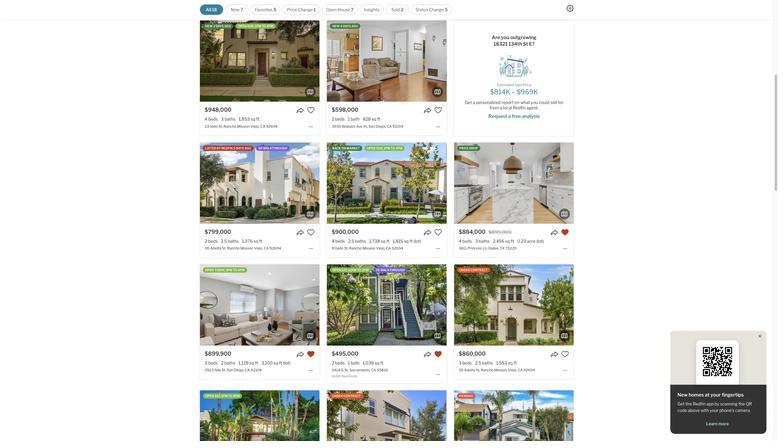 Task type: describe. For each thing, give the bounding box(es) containing it.
1,815 sq ft (lot)
[[393, 239, 421, 244]]

3611 princess ln, dallas, tx 75229
[[459, 246, 517, 251]]

redfin inside get the redfin app by scanning the qr code above with your phone's camera.
[[694, 402, 706, 407]]

2 up 3930
[[332, 117, 335, 122]]

4 down open house option
[[341, 24, 343, 28]]

2 photo of 3611 princess ln, dallas, tx 75229 image from the left
[[455, 143, 574, 224]]

92694 for $948,000
[[266, 124, 278, 129]]

$799,000
[[205, 229, 231, 235]]

92694 for $900,000
[[392, 246, 404, 251]]

35
[[459, 369, 464, 373]]

walkthrough for $799,000
[[263, 147, 288, 150]]

3669 swift, san diego, ca 92104
[[332, 2, 387, 7]]

qr
[[747, 402, 753, 407]]

5 inside favorites radio
[[274, 7, 277, 12]]

nido
[[210, 124, 218, 129]]

3 up princess
[[476, 239, 478, 244]]

$884,000
[[459, 229, 486, 235]]

7 inside new radio
[[241, 7, 243, 12]]

beds for $799,000
[[208, 239, 218, 244]]

Favorites radio
[[251, 4, 281, 15]]

san up new 7
[[229, 2, 235, 7]]

favorite button image for $900,000
[[435, 229, 442, 237]]

sq for $495,000
[[375, 361, 380, 366]]

price drop
[[460, 147, 478, 150]]

2.5 baths for $860,000
[[476, 361, 494, 366]]

utah
[[215, 2, 223, 7]]

request a free analysis button
[[482, 111, 548, 122]]

95816
[[377, 369, 388, 373]]

3d walkthrough for $799,000
[[259, 147, 288, 150]]

beds for $899,900
[[208, 361, 218, 366]]

1 horizontal spatial under contract
[[460, 269, 488, 272]]

new for new 7
[[231, 7, 240, 12]]

favorite button image for $860,000
[[562, 351, 570, 359]]

ft up 75229 on the bottom right of the page
[[511, 239, 515, 244]]

2.5 for $860,000
[[476, 361, 482, 366]]

12pm
[[349, 269, 357, 272]]

e?
[[530, 41, 535, 47]]

3 up 3523
[[205, 361, 208, 366]]

3 beds for $860,000
[[459, 361, 472, 366]]

new 2 days ago
[[206, 24, 231, 28]]

favorite button image for $884,000
[[562, 229, 570, 237]]

app install qr code image
[[702, 346, 735, 379]]

favorite button checkbox for $884,000
[[562, 229, 570, 237]]

6pm
[[238, 269, 245, 272]]

3 photo of 3523 nile st, san diego, ca 92104 image from the left
[[320, 265, 440, 346]]

1,128
[[239, 361, 249, 366]]

2,456
[[493, 239, 505, 244]]

adelfa for $799,000
[[210, 246, 221, 251]]

diego, down the '1,128'
[[234, 369, 245, 373]]

mission for $948,000
[[237, 124, 250, 129]]

days for $598,000
[[343, 24, 351, 28]]

new for new homes at your fingertips
[[678, 393, 688, 399]]

2.5 for $900,000
[[348, 239, 355, 244]]

sq right 3,100
[[274, 361, 278, 366]]

diego, down 828 sq ft
[[376, 124, 386, 129]]

1 photo of 2414 g st, sacramento, ca 95816 image from the left
[[208, 265, 327, 346]]

san right swift,
[[352, 2, 359, 7]]

listed by redfin 5 days ago
[[206, 147, 251, 150]]

house
[[338, 7, 350, 12]]

1 vertical spatial contract
[[344, 395, 361, 398]]

above
[[689, 409, 701, 414]]

1pm for $900,000
[[384, 147, 391, 150]]

beds for $860,000
[[463, 361, 472, 366]]

3523 nile st, san diego, ca 92104
[[205, 369, 262, 373]]

3930 wabash ave #1, san diego, ca 92104
[[332, 124, 404, 129]]

2.5 for $799,000
[[221, 239, 227, 244]]

learn more
[[707, 422, 730, 427]]

2 photo of 35 adelfa st, rancho mission viejo, ca 92694 image from the left
[[455, 265, 574, 346]]

by
[[715, 402, 720, 407]]

3 beds for $899,900
[[205, 361, 218, 366]]

$598,000
[[332, 107, 359, 113]]

favorite button image for $899,900
[[307, 351, 315, 359]]

3 down $948,000
[[221, 117, 224, 122]]

7 inside open house option
[[351, 7, 354, 12]]

Price Change radio
[[283, 4, 320, 15]]

3552 utah st, san diego, ca 92104
[[205, 2, 264, 7]]

2 the from the left
[[739, 402, 746, 407]]

1,128 sq ft
[[239, 361, 258, 366]]

status
[[416, 7, 429, 12]]

status change 5
[[416, 7, 448, 12]]

ft right 1,815 at the bottom right of the page
[[410, 239, 413, 244]]

$900,000
[[332, 229, 359, 235]]

nile
[[215, 369, 221, 373]]

report
[[502, 100, 514, 105]]

mission for $860,000
[[495, 369, 508, 373]]

could
[[539, 100, 550, 105]]

1 for $598,000
[[348, 117, 350, 122]]

drop
[[470, 147, 478, 150]]

2 down $899,900
[[221, 361, 224, 366]]

1,738
[[370, 239, 380, 244]]

23
[[205, 124, 209, 129]]

open down 3523
[[206, 395, 214, 398]]

estimated
[[498, 83, 515, 87]]

viejo, for $799,000
[[254, 246, 263, 251]]

0 horizontal spatial 1pm
[[221, 395, 228, 398]]

homes
[[689, 393, 705, 399]]

18
[[212, 7, 217, 12]]

new for $948,000
[[206, 24, 213, 28]]

open down new radio on the left of page
[[238, 24, 247, 28]]

for
[[558, 100, 564, 105]]

are
[[492, 35, 501, 40]]

sun, for $900,000
[[377, 147, 384, 150]]

0.23
[[518, 239, 527, 244]]

open sun, 1pm to 4pm for $900,000
[[367, 147, 403, 150]]

5 inside the status change 'radio'
[[445, 7, 448, 12]]

beds for $948,000
[[209, 117, 218, 122]]

open today, 3pm to 6pm
[[206, 269, 245, 272]]

4 for $900,000
[[332, 239, 335, 244]]

ca inside 2414 g st, sacramento, ca 95816 guide real estate
[[372, 369, 377, 373]]

favorite button image for $598,000
[[435, 107, 442, 114]]

1 horizontal spatial ago
[[245, 147, 251, 150]]

4pm for $900,000
[[396, 147, 403, 150]]

Insights radio
[[360, 4, 384, 15]]

3 baths for $948,000
[[221, 117, 236, 122]]

1 photo of property in san diego, ca 92104 image from the left
[[335, 391, 455, 442]]

analysis
[[523, 114, 540, 119]]

1 bath for $598,000
[[348, 117, 360, 122]]

swift,
[[342, 2, 352, 7]]

bath for $495,000
[[351, 361, 360, 366]]

$495,000
[[332, 351, 359, 358]]

on
[[515, 100, 520, 105]]

2414 g st, sacramento, ca 95816 guide real estate
[[332, 369, 388, 379]]

code
[[678, 409, 688, 414]]

new homes at your fingertips
[[678, 393, 745, 399]]

1 photo of 8 gallo st, rancho mission viejo, ca 92694 image from the left
[[208, 143, 327, 224]]

diego, up insights
[[360, 2, 370, 7]]

2 up 2414
[[332, 361, 335, 366]]

1,553
[[497, 361, 508, 366]]

$814k
[[491, 88, 511, 96]]

sq for $899,900
[[250, 361, 254, 366]]

all 18
[[206, 7, 217, 12]]

learn
[[707, 422, 718, 427]]

favorites
[[255, 7, 273, 12]]

2414
[[332, 369, 341, 373]]

gallo
[[335, 246, 344, 251]]

adelfa for $860,000
[[465, 369, 476, 373]]

a for request
[[509, 114, 511, 119]]

(lot) for $899,900
[[283, 361, 291, 366]]

18321
[[494, 41, 508, 47]]

(lot) for $900,000
[[414, 239, 421, 244]]

3 photo of 3611 princess ln, dallas, tx 75229 image from the left
[[574, 143, 694, 224]]

personalized
[[477, 100, 501, 105]]

1 horizontal spatial under
[[460, 269, 471, 272]]

$969k
[[517, 88, 539, 96]]

wabash
[[342, 124, 356, 129]]

3 photo of property in san diego, ca 92104 image from the left
[[574, 391, 694, 442]]

1pm for $948,000
[[255, 24, 261, 28]]

price inside estimated sale price $814k – $969k
[[523, 83, 532, 87]]

ave
[[356, 124, 363, 129]]

free
[[512, 114, 522, 119]]

real
[[342, 375, 348, 379]]

open right the market at the left
[[367, 147, 376, 150]]

favorite button checkbox for $899,900
[[307, 351, 315, 359]]

3 photo of 2414 g st, sacramento, ca 95816 image from the left
[[447, 265, 567, 346]]

3 baths for $884,000
[[476, 239, 490, 244]]

1 horizontal spatial a
[[500, 105, 503, 110]]

ft for $495,000
[[381, 361, 384, 366]]

new for $598,000
[[333, 24, 340, 28]]

st, for $900,000
[[344, 246, 349, 251]]

2 horizontal spatial (lot)
[[537, 239, 544, 244]]

3d for $799,000
[[259, 147, 263, 150]]

by
[[217, 147, 221, 150]]

0.23 acre (lot)
[[518, 239, 544, 244]]

request
[[489, 114, 508, 119]]

sq right 1,815 at the bottom right of the page
[[404, 239, 409, 244]]

get a personalized report on what you could sell for from a local redfin agent.
[[465, 100, 564, 110]]

learn more link
[[678, 422, 758, 427]]

ft for $948,000
[[256, 117, 260, 122]]

price
[[460, 147, 469, 150]]

scanning
[[721, 402, 738, 407]]

mission for $799,000
[[241, 246, 253, 251]]

favorites 5
[[255, 7, 277, 12]]

rancho for $860,000
[[481, 369, 494, 373]]

open sat, 12pm to 2pm
[[333, 269, 369, 272]]

open left today,
[[206, 269, 214, 272]]

sun, for $948,000
[[247, 24, 255, 28]]

1 the from the left
[[686, 402, 693, 407]]

st, inside 2414 g st, sacramento, ca 95816 guide real estate
[[345, 369, 349, 373]]

–
[[512, 88, 516, 96]]

1 photo of 3611 princess ln, dallas, tx 75229 image from the left
[[335, 143, 455, 224]]

ago for $948,000
[[225, 24, 231, 28]]

baths for $900,000
[[355, 239, 366, 244]]

diego, up new 7
[[236, 2, 246, 7]]

outgrowing
[[511, 35, 537, 40]]

ln,
[[483, 246, 488, 251]]

ft right 3,100
[[279, 361, 283, 366]]

4 beds for $900,000
[[332, 239, 345, 244]]

beds for $884,000
[[463, 239, 472, 244]]

walkthrough for $495,000
[[381, 269, 405, 272]]

with
[[701, 409, 710, 414]]

1,553 sq ft
[[497, 361, 517, 366]]

Sold radio
[[386, 4, 409, 15]]



Task type: vqa. For each thing, say whether or not it's contained in the screenshot.
5
yes



Task type: locate. For each thing, give the bounding box(es) containing it.
0 vertical spatial under
[[460, 269, 471, 272]]

sq for $900,000
[[381, 239, 386, 244]]

1 photo of 3635 villa ter, san diego, ca 92104 image from the left
[[80, 391, 200, 442]]

134th
[[509, 41, 523, 47]]

favorite button image
[[435, 107, 442, 114], [435, 229, 442, 237], [435, 351, 442, 359]]

1pm down '3930 wabash ave #1, san diego, ca 92104'
[[384, 147, 391, 150]]

1 horizontal spatial 2.5 baths
[[348, 239, 366, 244]]

1 vertical spatial 1
[[348, 117, 350, 122]]

3 baths up ln,
[[476, 239, 490, 244]]

you up 18321
[[502, 35, 510, 40]]

bath up sacramento,
[[351, 361, 360, 366]]

2 photo of 3930 wabash ave #1, san diego, ca 92104 image from the left
[[327, 21, 447, 102]]

under down guide
[[333, 395, 343, 398]]

2 photo of 8 gallo st, rancho mission viejo, ca 92694 image from the left
[[327, 143, 447, 224]]

1 photo of 35 adelfa st, rancho mission viejo, ca 92694 image from the left
[[335, 265, 455, 346]]

Status Change radio
[[412, 4, 452, 15]]

baths for $860,000
[[483, 361, 494, 366]]

viejo, down 1,376 sq ft
[[254, 246, 263, 251]]

1 horizontal spatial redfin
[[694, 402, 706, 407]]

your
[[711, 393, 722, 399], [711, 409, 719, 414]]

0 vertical spatial open sun, 1pm to 4pm
[[238, 24, 274, 28]]

photo of property in san diego, ca 92104 image
[[335, 391, 455, 442], [455, 391, 574, 442], [574, 391, 694, 442]]

open
[[327, 7, 337, 12]]

75229
[[506, 246, 517, 251]]

2 photo of 3523 nile st, san diego, ca 92104 image from the left
[[200, 265, 320, 346]]

1 vertical spatial 2 beds
[[205, 239, 218, 244]]

1 1 bath from the top
[[348, 117, 360, 122]]

7 down swift,
[[351, 7, 354, 12]]

1 photo of 3930 wabash ave #1, san diego, ca 92104 image from the left
[[208, 21, 327, 102]]

favorite button checkbox for $900,000
[[435, 229, 442, 237]]

2 vertical spatial 1
[[348, 361, 350, 366]]

1 new from the left
[[206, 24, 213, 28]]

828
[[363, 117, 371, 122]]

rancho for $900,000
[[350, 246, 362, 251]]

photo of 3523 nile st, san diego, ca 92104 image
[[80, 265, 200, 346], [200, 265, 320, 346], [320, 265, 440, 346]]

0 horizontal spatial 4 beds
[[205, 117, 218, 122]]

1 down "$495,000" on the left bottom
[[348, 361, 350, 366]]

(lot) right 1,815 at the bottom right of the page
[[414, 239, 421, 244]]

sq up 75229 on the bottom right of the page
[[506, 239, 511, 244]]

1 photo of 23 nido st, rancho mission viejo, ca 92694 image from the left
[[80, 21, 200, 102]]

4 beds up 'gallo'
[[332, 239, 345, 244]]

Open House radio
[[323, 4, 358, 15]]

3,100
[[262, 361, 273, 366]]

price inside option
[[287, 7, 297, 12]]

0 vertical spatial 2 beds
[[332, 117, 345, 122]]

change right the "status"
[[429, 7, 444, 12]]

35 adelfa st, rancho mission viejo, ca 92694
[[459, 369, 536, 373]]

san right #1, at the left top of the page
[[369, 124, 375, 129]]

baths for $899,900
[[225, 361, 236, 366]]

under contract
[[460, 269, 488, 272], [333, 395, 361, 398]]

1,038 sq ft
[[363, 361, 384, 366]]

beds for $598,000
[[335, 117, 345, 122]]

favorite button image for $495,000
[[435, 351, 442, 359]]

1 horizontal spatial the
[[739, 402, 746, 407]]

sq for $948,000
[[251, 117, 256, 122]]

1 horizontal spatial new
[[333, 24, 340, 28]]

beds up 'gallo'
[[336, 239, 345, 244]]

New radio
[[226, 4, 249, 15]]

photo of 1 alzada st, rancho mission viejo, ca 92694 image
[[208, 391, 327, 442], [327, 391, 447, 442], [447, 391, 567, 442]]

1 horizontal spatial get
[[678, 402, 685, 407]]

0 vertical spatial bath
[[351, 117, 360, 122]]

0 vertical spatial adelfa
[[210, 246, 221, 251]]

beds for $495,000
[[335, 361, 345, 366]]

beds up 3930
[[335, 117, 345, 122]]

0 vertical spatial redfin
[[513, 105, 526, 110]]

favorite button image
[[307, 107, 315, 114], [307, 229, 315, 237], [562, 229, 570, 237], [307, 351, 315, 359], [562, 351, 570, 359]]

0 horizontal spatial price
[[287, 7, 297, 12]]

beds up 3611
[[463, 239, 472, 244]]

baths up ln,
[[479, 239, 490, 244]]

3 photo of 30 adelfa st, rancho mission viejo, ca 92694 image from the left
[[320, 143, 440, 224]]

get
[[465, 100, 472, 105], [678, 402, 685, 407]]

0 horizontal spatial under contract
[[333, 395, 361, 398]]

viejo, down 1,738 sq ft
[[377, 246, 386, 251]]

3 photo of 1 alzada st, rancho mission viejo, ca 92694 image from the left
[[447, 391, 567, 442]]

2.5 down $799,000
[[221, 239, 227, 244]]

a left free at the top of the page
[[509, 114, 511, 119]]

ft for $860,000
[[514, 361, 517, 366]]

days for $948,000
[[216, 24, 224, 28]]

g
[[341, 369, 344, 373]]

sq right the 1,376
[[254, 239, 259, 244]]

beds for $900,000
[[336, 239, 345, 244]]

2 horizontal spatial a
[[509, 114, 511, 119]]

sq right 1,553
[[509, 361, 513, 366]]

0 vertical spatial sat,
[[342, 269, 348, 272]]

1 horizontal spatial (lot)
[[414, 239, 421, 244]]

3669
[[332, 2, 341, 7]]

a left the personalized
[[473, 100, 476, 105]]

2 up '30'
[[205, 239, 207, 244]]

baths up 3523 nile st, san diego, ca 92104
[[225, 361, 236, 366]]

photo of 3635 villa ter, san diego, ca 92104 image
[[80, 391, 200, 442], [200, 391, 320, 442], [320, 391, 440, 442]]

0 vertical spatial 1 bath
[[348, 117, 360, 122]]

2 favorite button checkbox from the left
[[562, 351, 570, 359]]

0 vertical spatial 1pm
[[255, 24, 261, 28]]

option group
[[200, 4, 452, 15]]

1 vertical spatial under
[[333, 395, 343, 398]]

open sun, 1pm to 4pm down '3930 wabash ave #1, san diego, ca 92104'
[[367, 147, 403, 150]]

1 vertical spatial walkthrough
[[381, 269, 405, 272]]

open sun, 1pm to 4pm for $948,000
[[238, 24, 274, 28]]

1 vertical spatial your
[[711, 409, 719, 414]]

2 change from the left
[[429, 7, 444, 12]]

change
[[298, 7, 313, 12], [429, 7, 444, 12]]

2.5 baths for $900,000
[[348, 239, 366, 244]]

redfin
[[513, 105, 526, 110], [694, 402, 706, 407]]

2 photo of 23 nido st, rancho mission viejo, ca 92694 image from the left
[[200, 21, 320, 102]]

0 horizontal spatial favorite button checkbox
[[307, 351, 315, 359]]

rancho right 'gallo'
[[350, 246, 362, 251]]

0 horizontal spatial ago
[[225, 24, 231, 28]]

4 beds for $948,000
[[205, 117, 218, 122]]

$899,900
[[205, 351, 232, 358]]

2,456 sq ft
[[493, 239, 515, 244]]

favorite button checkbox for $598,000
[[435, 107, 442, 114]]

0 horizontal spatial sat,
[[215, 395, 221, 398]]

beds up 3523
[[208, 361, 218, 366]]

$948,000
[[205, 107, 232, 113]]

your inside get the redfin app by scanning the qr code above with your phone's camera.
[[711, 409, 719, 414]]

1 horizontal spatial contract
[[471, 269, 488, 272]]

get inside get the redfin app by scanning the qr code above with your phone's camera.
[[678, 402, 685, 407]]

baths for $799,000
[[228, 239, 239, 244]]

sq for $598,000
[[372, 117, 377, 122]]

3611
[[459, 246, 467, 251]]

a for get
[[473, 100, 476, 105]]

estimated sale price $814k – $969k
[[491, 83, 539, 96]]

photo of 8 gallo st, rancho mission viejo, ca 92694 image
[[208, 143, 327, 224], [327, 143, 447, 224], [447, 143, 567, 224]]

1,376 sq ft
[[242, 239, 263, 244]]

bath for $598,000
[[351, 117, 360, 122]]

all
[[206, 7, 211, 12]]

ft right 828
[[378, 117, 381, 122]]

baths up 35 adelfa st, rancho mission viejo, ca 92694
[[483, 361, 494, 366]]

2.5 down $900,000
[[348, 239, 355, 244]]

1 horizontal spatial favorite button checkbox
[[562, 351, 570, 359]]

favorite button checkbox
[[307, 107, 315, 114], [435, 107, 442, 114], [307, 229, 315, 237], [435, 229, 442, 237], [562, 229, 570, 237], [435, 351, 442, 359]]

st, right the utah
[[223, 2, 228, 7]]

mission down the 1,376
[[241, 246, 253, 251]]

new 7
[[231, 7, 243, 12]]

acre
[[528, 239, 536, 244]]

1 vertical spatial 3d walkthrough
[[376, 269, 405, 272]]

0 vertical spatial walkthrough
[[263, 147, 288, 150]]

2.5 baths for $799,000
[[221, 239, 239, 244]]

mission down the 1,853
[[237, 124, 250, 129]]

3523
[[205, 369, 214, 373]]

redfin up above
[[694, 402, 706, 407]]

st, right '30'
[[222, 246, 226, 251]]

0 vertical spatial 3d
[[259, 147, 263, 150]]

2 horizontal spatial 2.5
[[476, 361, 482, 366]]

sold 2
[[392, 7, 404, 12]]

1 vertical spatial favorite button image
[[435, 229, 442, 237]]

0 horizontal spatial a
[[473, 100, 476, 105]]

ca
[[247, 2, 252, 7], [371, 2, 376, 7], [261, 124, 266, 129], [387, 124, 392, 129], [264, 246, 269, 251], [386, 246, 391, 251], [245, 369, 250, 373], [372, 369, 377, 373], [518, 369, 523, 373]]

92694
[[266, 124, 278, 129], [270, 246, 281, 251], [392, 246, 404, 251], [524, 369, 536, 373]]

ago right redfin
[[245, 147, 251, 150]]

0 horizontal spatial change
[[298, 7, 313, 12]]

from
[[490, 105, 500, 110]]

5
[[274, 7, 277, 12], [445, 7, 448, 12], [234, 147, 236, 150]]

change inside the status change 'radio'
[[429, 7, 444, 12]]

baths for $948,000
[[225, 117, 236, 122]]

photo of 3611 princess ln, dallas, tx 75229 image
[[335, 143, 455, 224], [455, 143, 574, 224], [574, 143, 694, 224]]

ago down new 7
[[225, 24, 231, 28]]

sold
[[392, 7, 400, 12]]

local
[[504, 105, 513, 110]]

st, for $899,900
[[222, 369, 226, 373]]

2 vertical spatial 4pm
[[233, 395, 240, 398]]

st
[[524, 41, 529, 47]]

3 favorite button image from the top
[[435, 351, 442, 359]]

0 horizontal spatial 7
[[241, 7, 243, 12]]

2 beds up 2414
[[332, 361, 345, 366]]

2 horizontal spatial 4 beds
[[459, 239, 472, 244]]

1 horizontal spatial 4pm
[[267, 24, 274, 28]]

on
[[342, 147, 346, 150]]

0 horizontal spatial 5
[[234, 147, 236, 150]]

2 photo of 30 adelfa st, rancho mission viejo, ca 92694 image from the left
[[200, 143, 320, 224]]

1pm down 3523 nile st, san diego, ca 92104
[[221, 395, 228, 398]]

open sat, 1pm to 4pm
[[206, 395, 240, 398]]

photo of 2414 g st, sacramento, ca 95816 image
[[208, 265, 327, 346], [327, 265, 447, 346], [447, 265, 567, 346]]

2 3 beds from the left
[[459, 361, 472, 366]]

bath
[[351, 117, 360, 122], [351, 361, 360, 366]]

you inside are you outgrowing 18321 134th st e?
[[502, 35, 510, 40]]

1 favorite button image from the top
[[435, 107, 442, 114]]

23 nido st, rancho mission viejo, ca 92694
[[205, 124, 278, 129]]

2 vertical spatial favorite button image
[[435, 351, 442, 359]]

open sun, 1pm to 4pm
[[238, 24, 274, 28], [367, 147, 403, 150]]

new down 3552 utah st, san diego, ca 92104
[[231, 7, 240, 12]]

2 beds for $799,000
[[205, 239, 218, 244]]

2 photo of property in san diego, ca 92104 image from the left
[[455, 391, 574, 442]]

2 horizontal spatial 5
[[445, 7, 448, 12]]

1 photo of 1 alzada st, rancho mission viejo, ca 92694 image from the left
[[208, 391, 327, 442]]

estate
[[349, 375, 358, 379]]

0 horizontal spatial the
[[686, 402, 693, 407]]

1 vertical spatial open sun, 1pm to 4pm
[[367, 147, 403, 150]]

0 horizontal spatial new
[[231, 7, 240, 12]]

1 vertical spatial redfin
[[694, 402, 706, 407]]

change for 1
[[298, 7, 313, 12]]

1 horizontal spatial walkthrough
[[381, 269, 405, 272]]

3,100 sq ft (lot)
[[262, 361, 291, 366]]

3 photo of 8 gallo st, rancho mission viejo, ca 92694 image from the left
[[447, 143, 567, 224]]

1 horizontal spatial days
[[236, 147, 244, 150]]

beds up 35
[[463, 361, 472, 366]]

open left 12pm
[[333, 269, 341, 272]]

baths up 23 nido st, rancho mission viejo, ca 92694
[[225, 117, 236, 122]]

your right at
[[711, 393, 722, 399]]

1 bath
[[348, 117, 360, 122], [348, 361, 360, 366]]

0 vertical spatial new
[[231, 7, 240, 12]]

2 bath from the top
[[351, 361, 360, 366]]

1 vertical spatial bath
[[351, 361, 360, 366]]

photo of 23 nido st, rancho mission viejo, ca 92694 image
[[80, 21, 200, 102], [200, 21, 320, 102], [320, 21, 440, 102]]

2 photo of 1 alzada st, rancho mission viejo, ca 92694 image from the left
[[327, 391, 447, 442]]

ago for $598,000
[[352, 24, 359, 28]]

1 horizontal spatial price
[[523, 83, 532, 87]]

2 new from the left
[[333, 24, 340, 28]]

favorite button checkbox for $799,000
[[307, 229, 315, 237]]

a inside button
[[509, 114, 511, 119]]

3 up 35
[[459, 361, 462, 366]]

san down 2 baths
[[227, 369, 233, 373]]

diego,
[[236, 2, 246, 7], [360, 2, 370, 7], [376, 124, 386, 129], [234, 369, 245, 373]]

1 vertical spatial sat,
[[215, 395, 221, 398]]

photo of 3930 wabash ave #1, san diego, ca 92104 image
[[208, 21, 327, 102], [327, 21, 447, 102], [447, 21, 567, 102]]

sat, for 12pm
[[342, 269, 348, 272]]

0 vertical spatial sun,
[[247, 24, 255, 28]]

1 change from the left
[[298, 7, 313, 12]]

8
[[332, 246, 334, 251]]

viejo, for $900,000
[[377, 246, 386, 251]]

1 bath from the top
[[351, 117, 360, 122]]

0 horizontal spatial 3d
[[259, 147, 263, 150]]

ago down 3669 swift, san diego, ca 92104
[[352, 24, 359, 28]]

2 1 bath from the top
[[348, 361, 360, 366]]

the
[[686, 402, 693, 407], [739, 402, 746, 407]]

sq for $799,000
[[254, 239, 259, 244]]

2 horizontal spatial 1pm
[[384, 147, 391, 150]]

5 right redfin
[[234, 147, 236, 150]]

days right redfin
[[236, 147, 244, 150]]

(lot) right 3,100
[[283, 361, 291, 366]]

1 vertical spatial sun,
[[377, 147, 384, 150]]

0 horizontal spatial 4pm
[[233, 395, 240, 398]]

2 right sold
[[401, 7, 404, 12]]

sat,
[[342, 269, 348, 272], [215, 395, 221, 398]]

1 favorite button checkbox from the left
[[307, 351, 315, 359]]

mission down 1,738
[[363, 246, 376, 251]]

3 photo of 3635 villa ter, san diego, ca 92104 image from the left
[[320, 391, 440, 442]]

new
[[231, 7, 240, 12], [678, 393, 688, 399]]

92694 for $799,000
[[270, 246, 281, 251]]

favorite button checkbox for $948,000
[[307, 107, 315, 114]]

rancho for $799,000
[[227, 246, 240, 251]]

8 gallo st, rancho mission viejo, ca 92694
[[332, 246, 404, 251]]

92104
[[253, 2, 264, 7], [376, 2, 387, 7], [393, 124, 404, 129], [251, 369, 262, 373]]

1 vertical spatial under contract
[[333, 395, 361, 398]]

photo of 35 adelfa st, rancho mission viejo, ca 92694 image
[[335, 265, 455, 346], [455, 265, 574, 346], [574, 265, 694, 346]]

mission down 1,553
[[495, 369, 508, 373]]

0 horizontal spatial redfin
[[513, 105, 526, 110]]

2 inside sold option
[[401, 7, 404, 12]]

2.5 down $860,000
[[476, 361, 482, 366]]

1 horizontal spatial 3 beds
[[459, 361, 472, 366]]

0 horizontal spatial adelfa
[[210, 246, 221, 251]]

open sun, 1pm to 4pm down the favorites
[[238, 24, 274, 28]]

redfin inside get a personalized report on what you could sell for from a local redfin agent.
[[513, 105, 526, 110]]

ft for $900,000
[[387, 239, 390, 244]]

are you outgrowing 18321 134th st e?
[[492, 35, 537, 47]]

beds up the nido
[[209, 117, 218, 122]]

price
[[287, 7, 297, 12], [523, 83, 532, 87]]

0 vertical spatial price
[[287, 7, 297, 12]]

0 vertical spatial 3 baths
[[221, 117, 236, 122]]

2 down 18
[[213, 24, 215, 28]]

the up the camera. in the bottom of the page
[[739, 402, 746, 407]]

guide
[[332, 375, 341, 379]]

3 photo of 23 nido st, rancho mission viejo, ca 92694 image from the left
[[320, 21, 440, 102]]

ft right 1,553
[[514, 361, 517, 366]]

favorite button checkbox for $860,000
[[562, 351, 570, 359]]

2 horizontal spatial 4pm
[[396, 147, 403, 150]]

3930
[[332, 124, 341, 129]]

your down by
[[711, 409, 719, 414]]

insights
[[364, 7, 380, 12]]

st, right g
[[345, 369, 349, 373]]

favorite button checkbox
[[307, 351, 315, 359], [562, 351, 570, 359]]

sq for $860,000
[[509, 361, 513, 366]]

sq right 828
[[372, 117, 377, 122]]

rancho
[[224, 124, 236, 129], [227, 246, 240, 251], [350, 246, 362, 251], [481, 369, 494, 373]]

mission for $900,000
[[363, 246, 376, 251]]

mission
[[237, 124, 250, 129], [241, 246, 253, 251], [363, 246, 376, 251], [495, 369, 508, 373]]

1 photo of 3523 nile st, san diego, ca 92104 image from the left
[[80, 265, 200, 346]]

2 photo of 2414 g st, sacramento, ca 95816 image from the left
[[327, 265, 447, 346]]

1,815
[[393, 239, 404, 244]]

contract down princess
[[471, 269, 488, 272]]

1 horizontal spatial you
[[531, 100, 539, 105]]

ft right the 1,376
[[259, 239, 263, 244]]

0 horizontal spatial walkthrough
[[263, 147, 288, 150]]

sq right the '1,128'
[[250, 361, 254, 366]]

0 vertical spatial under contract
[[460, 269, 488, 272]]

0 horizontal spatial 3 beds
[[205, 361, 218, 366]]

0 horizontal spatial 2.5
[[221, 239, 227, 244]]

0 horizontal spatial open sun, 1pm to 4pm
[[238, 24, 274, 28]]

you
[[502, 35, 510, 40], [531, 100, 539, 105]]

favorite button image for $948,000
[[307, 107, 315, 114]]

2 beds for $598,000
[[332, 117, 345, 122]]

under contract down princess
[[460, 269, 488, 272]]

2 horizontal spatial days
[[343, 24, 351, 28]]

4 for $884,000
[[459, 239, 462, 244]]

rancho for $948,000
[[224, 124, 236, 129]]

1 horizontal spatial 3 baths
[[476, 239, 490, 244]]

sacramento,
[[350, 369, 371, 373]]

1 photo of 30 adelfa st, rancho mission viejo, ca 92694 image from the left
[[80, 143, 200, 224]]

4pm for $948,000
[[267, 24, 274, 28]]

beds up g
[[335, 361, 345, 366]]

under
[[460, 269, 471, 272], [333, 395, 343, 398]]

3 photo of 3930 wabash ave #1, san diego, ca 92104 image from the left
[[447, 21, 567, 102]]

get for get a personalized report on what you could sell for from a local redfin agent.
[[465, 100, 472, 105]]

change for 5
[[429, 7, 444, 12]]

1 7 from the left
[[241, 7, 243, 12]]

3 photo of 35 adelfa st, rancho mission viejo, ca 92694 image from the left
[[574, 265, 694, 346]]

today,
[[215, 269, 225, 272]]

2 photo of 3635 villa ter, san diego, ca 92104 image from the left
[[200, 391, 320, 442]]

at
[[706, 393, 710, 399]]

baths
[[225, 117, 236, 122], [228, 239, 239, 244], [355, 239, 366, 244], [479, 239, 490, 244], [225, 361, 236, 366], [483, 361, 494, 366]]

get for get the redfin app by scanning the qr code above with your phone's camera.
[[678, 402, 685, 407]]

princess
[[468, 246, 482, 251]]

0 horizontal spatial new
[[206, 24, 213, 28]]

1 for $495,000
[[348, 361, 350, 366]]

1,738 sq ft
[[370, 239, 390, 244]]

sale
[[515, 83, 522, 87]]

you inside get a personalized report on what you could sell for from a local redfin agent.
[[531, 100, 539, 105]]

0 vertical spatial get
[[465, 100, 472, 105]]

an image of a house image
[[496, 52, 534, 78]]

get inside get a personalized report on what you could sell for from a local redfin agent.
[[465, 100, 472, 105]]

3d down 23 nido st, rancho mission viejo, ca 92694
[[259, 147, 263, 150]]

0 horizontal spatial contract
[[344, 395, 361, 398]]

get the redfin app by scanning the qr code above with your phone's camera.
[[678, 402, 753, 414]]

new inside radio
[[231, 7, 240, 12]]

#1,
[[364, 124, 368, 129]]

1 vertical spatial 1 bath
[[348, 361, 360, 366]]

request a free analysis
[[489, 114, 540, 119]]

4 for $948,000
[[205, 117, 208, 122]]

0 horizontal spatial 3 baths
[[221, 117, 236, 122]]

sq right 1,038
[[375, 361, 380, 366]]

3
[[221, 117, 224, 122], [476, 239, 478, 244], [205, 361, 208, 366], [459, 361, 462, 366]]

get left the personalized
[[465, 100, 472, 105]]

viejo, for $860,000
[[508, 369, 518, 373]]

0 vertical spatial 4pm
[[267, 24, 274, 28]]

viejo, for $948,000
[[251, 124, 260, 129]]

new 4 days ago
[[333, 24, 359, 28]]

back
[[333, 147, 341, 150]]

All radio
[[200, 4, 223, 15]]

1,376
[[242, 239, 253, 244]]

3d for $495,000
[[376, 269, 380, 272]]

2.5 baths up 30 adelfa st, rancho mission viejo, ca 92694
[[221, 239, 239, 244]]

st, for $948,000
[[219, 124, 223, 129]]

3552
[[205, 2, 214, 7]]

photo of 30 adelfa st, rancho mission viejo, ca 92694 image
[[80, 143, 200, 224], [200, 143, 320, 224], [320, 143, 440, 224]]

0 horizontal spatial 3d walkthrough
[[259, 147, 288, 150]]

new left the homes
[[678, 393, 688, 399]]

0 horizontal spatial under
[[333, 395, 343, 398]]

option group containing all
[[200, 4, 452, 15]]

2 horizontal spatial ago
[[352, 24, 359, 28]]

rancho up the 3pm
[[227, 246, 240, 251]]

change inside price change option
[[298, 7, 313, 12]]

2 favorite button image from the top
[[435, 229, 442, 237]]

1 horizontal spatial 5
[[274, 7, 277, 12]]

1 vertical spatial new
[[678, 393, 688, 399]]

ft for $598,000
[[378, 117, 381, 122]]

0 horizontal spatial (lot)
[[283, 361, 291, 366]]

rancho right the nido
[[224, 124, 236, 129]]

2 vertical spatial 2 beds
[[332, 361, 345, 366]]

price up $969k
[[523, 83, 532, 87]]

agent.
[[527, 105, 539, 110]]

1 vertical spatial get
[[678, 402, 685, 407]]

sat, down nile
[[215, 395, 221, 398]]

bath up "ave"
[[351, 117, 360, 122]]

7
[[241, 7, 243, 12], [351, 7, 354, 12]]

1 3 beds from the left
[[205, 361, 218, 366]]

beds up '30'
[[208, 239, 218, 244]]

new down all
[[206, 24, 213, 28]]

0 vertical spatial contract
[[471, 269, 488, 272]]

baths for $884,000
[[479, 239, 490, 244]]

2 beds for $495,000
[[332, 361, 345, 366]]

ft for $799,000
[[259, 239, 263, 244]]

0 vertical spatial you
[[502, 35, 510, 40]]

1 vertical spatial price
[[523, 83, 532, 87]]

2 beds up 3930
[[332, 117, 345, 122]]

sat, left 12pm
[[342, 269, 348, 272]]

st, right nile
[[222, 369, 226, 373]]

price change 1
[[287, 7, 316, 12]]

0 vertical spatial your
[[711, 393, 722, 399]]

(lot) right acre
[[537, 239, 544, 244]]

1 horizontal spatial new
[[678, 393, 688, 399]]

1 horizontal spatial change
[[429, 7, 444, 12]]

sq right 1,738
[[381, 239, 386, 244]]

1 inside price change option
[[314, 7, 316, 12]]

2.5 baths up 8 gallo st, rancho mission viejo, ca 92694
[[348, 239, 366, 244]]

st, for $860,000
[[476, 369, 481, 373]]

3 beds up 35
[[459, 361, 472, 366]]

ft left 3,100
[[255, 361, 258, 366]]

1 bath up wabash
[[348, 117, 360, 122]]

favorite button image for $799,000
[[307, 229, 315, 237]]

30 adelfa st, rancho mission viejo, ca 92694
[[205, 246, 281, 251]]

2 7 from the left
[[351, 7, 354, 12]]

pending
[[460, 395, 474, 398]]

ft up 95816
[[381, 361, 384, 366]]

4 beds up 3611
[[459, 239, 472, 244]]

open
[[238, 24, 247, 28], [367, 147, 376, 150], [206, 269, 214, 272], [333, 269, 341, 272], [206, 395, 214, 398]]



